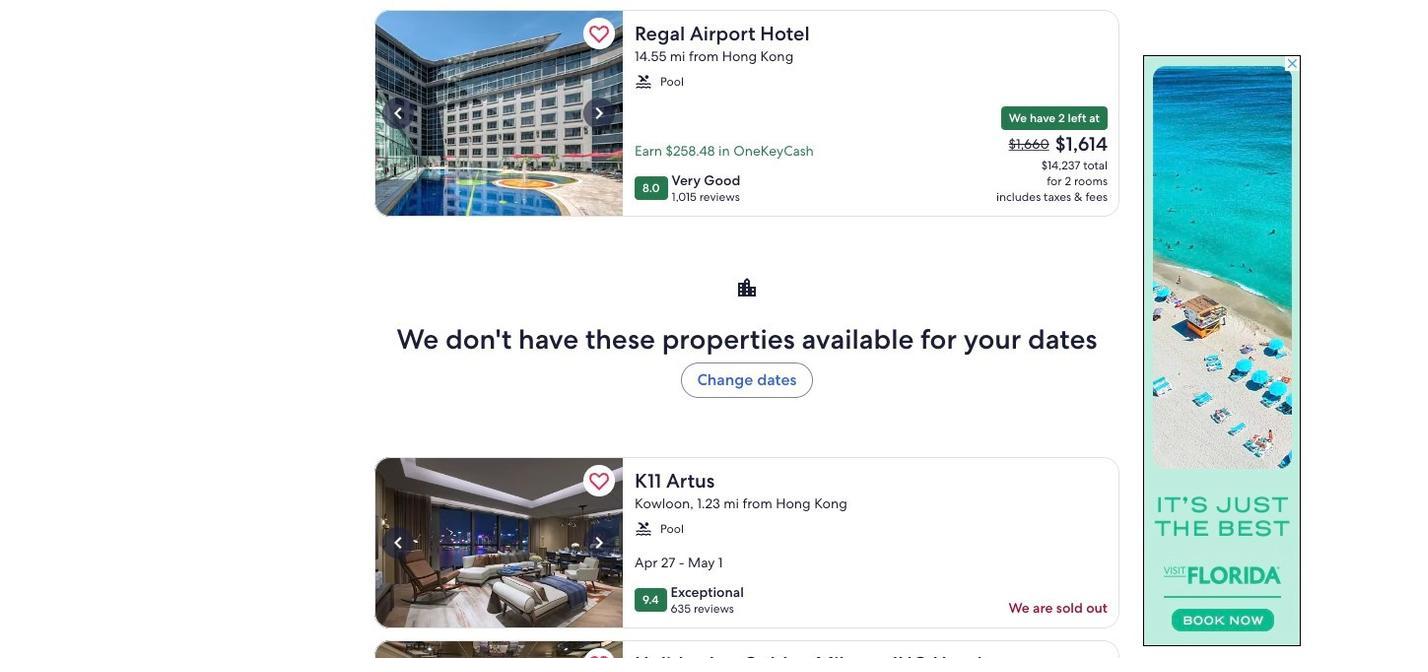 Task type: vqa. For each thing, say whether or not it's contained in the screenshot.
'SHOP TRAVEL' Icon at the left of page
no



Task type: locate. For each thing, give the bounding box(es) containing it.
1 vertical spatial small image
[[635, 521, 653, 538]]

small image for the show next image for k11 artus
[[635, 521, 653, 538]]

1 small image from the top
[[635, 73, 653, 91]]

2 small image from the top
[[635, 521, 653, 538]]

show previous image for k11 artus image
[[387, 531, 410, 555]]

0 vertical spatial small image
[[635, 73, 653, 91]]

pool image
[[375, 10, 623, 217]]

show next image for k11 artus image
[[588, 531, 611, 555]]

small image
[[635, 73, 653, 91], [635, 521, 653, 538]]



Task type: describe. For each thing, give the bounding box(es) containing it.
property amenity image
[[375, 641, 623, 659]]

show previous image for regal airport hotel image
[[387, 102, 410, 125]]

living area image
[[375, 458, 623, 629]]

small image for show next image for regal airport hotel
[[635, 73, 653, 91]]

show next image for regal airport hotel image
[[588, 102, 611, 125]]



